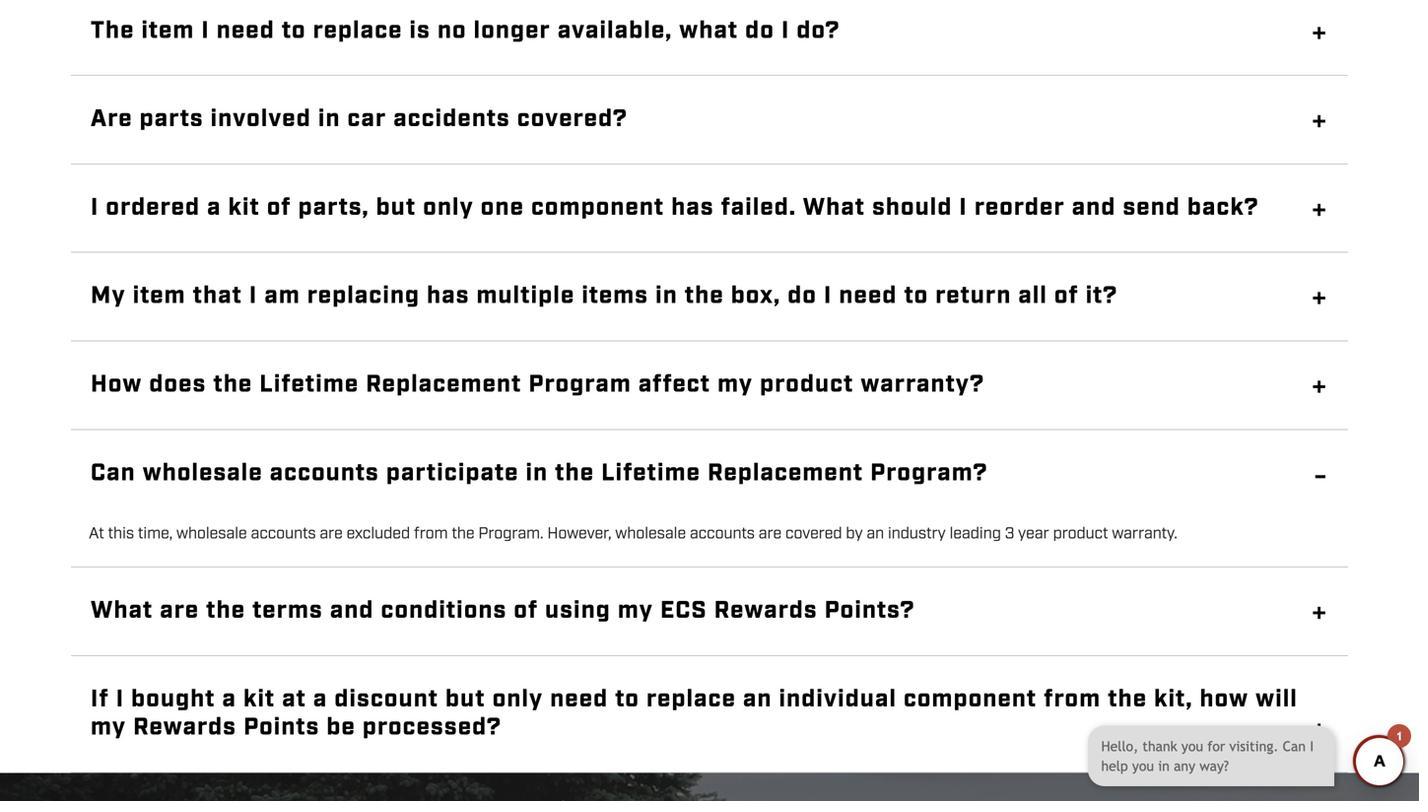 Task type: locate. For each thing, give the bounding box(es) containing it.
only inside the if i bought a kit at a discount but only need to replace an individual component from the kit, how will my rewards points be processed?
[[492, 684, 543, 715]]

wholesale
[[143, 458, 263, 489], [176, 524, 247, 545], [615, 524, 686, 545]]

do
[[745, 15, 775, 47], [788, 281, 817, 312]]

should
[[872, 192, 953, 224]]

0 vertical spatial rewards
[[714, 595, 818, 627]]

in up program.
[[526, 458, 548, 489]]

time,
[[138, 524, 173, 545]]

2 vertical spatial need
[[550, 684, 608, 715]]

discount
[[335, 684, 439, 715]]

need
[[217, 15, 275, 47], [839, 281, 897, 312], [550, 684, 608, 715]]

1 vertical spatial an
[[743, 684, 772, 715]]

do right what
[[745, 15, 775, 47]]

1 vertical spatial item
[[133, 281, 186, 312]]

of left parts,
[[267, 192, 291, 224]]

the
[[685, 281, 724, 312], [213, 369, 253, 401], [555, 458, 594, 489], [452, 524, 475, 545], [206, 595, 246, 627], [1108, 684, 1147, 715]]

0 vertical spatial component
[[531, 192, 665, 224]]

conditions
[[381, 595, 507, 627]]

from
[[414, 524, 448, 545], [1044, 684, 1101, 715]]

2 vertical spatial of
[[514, 595, 538, 627]]

1 horizontal spatial to
[[615, 684, 640, 715]]

0 vertical spatial to
[[282, 15, 306, 47]]

back?
[[1188, 192, 1259, 224]]

year
[[1018, 524, 1049, 545]]

warranty.
[[1112, 524, 1178, 545]]

2 horizontal spatial need
[[839, 281, 897, 312]]

but right discount
[[446, 684, 486, 715]]

0 horizontal spatial need
[[217, 15, 275, 47]]

a right "bought"
[[222, 684, 237, 715]]

1 horizontal spatial but
[[446, 684, 486, 715]]

the left kit,
[[1108, 684, 1147, 715]]

replacement up participate
[[366, 369, 522, 401]]

0 vertical spatial in
[[318, 104, 341, 135]]

1 horizontal spatial do
[[788, 281, 817, 312]]

1 horizontal spatial an
[[867, 524, 884, 545]]

1 vertical spatial kit
[[243, 684, 275, 715]]

am
[[264, 281, 300, 312]]

1 horizontal spatial from
[[1044, 684, 1101, 715]]

and
[[1072, 192, 1116, 224], [330, 595, 374, 627]]

0 vertical spatial only
[[423, 192, 474, 224]]

lifetime up at this time, wholesale accounts are excluded from the program. however, wholesale accounts are covered by an                         industry leading 3 year product warranty. on the bottom of page
[[601, 458, 701, 489]]

0 horizontal spatial rewards
[[133, 712, 237, 744]]

how
[[1200, 684, 1249, 715]]

of right all
[[1055, 281, 1079, 312]]

but right parts,
[[376, 192, 416, 224]]

the
[[91, 15, 135, 47]]

1 horizontal spatial of
[[514, 595, 538, 627]]

0 horizontal spatial has
[[427, 281, 470, 312]]

the left program.
[[452, 524, 475, 545]]

the left box,
[[685, 281, 724, 312]]

a right ordered
[[207, 192, 221, 224]]

0 horizontal spatial only
[[423, 192, 474, 224]]

lifetime down am
[[260, 369, 359, 401]]

this
[[108, 524, 134, 545]]

my left ecs at the left bottom
[[618, 595, 653, 627]]

0 horizontal spatial lifetime
[[260, 369, 359, 401]]

are
[[320, 524, 343, 545], [759, 524, 782, 545], [160, 595, 199, 627]]

reorder
[[975, 192, 1065, 224]]

0 vertical spatial replacement
[[366, 369, 522, 401]]

replace
[[313, 15, 403, 47], [647, 684, 736, 715]]

0 horizontal spatial but
[[376, 192, 416, 224]]

1 vertical spatial what
[[91, 595, 153, 627]]

what
[[679, 15, 738, 47]]

1 horizontal spatial in
[[526, 458, 548, 489]]

an right the by at the right bottom of the page
[[867, 524, 884, 545]]

replace left is
[[313, 15, 403, 47]]

only left one
[[423, 192, 474, 224]]

in left car
[[318, 104, 341, 135]]

2 horizontal spatial a
[[313, 684, 328, 715]]

product
[[760, 369, 854, 401], [1053, 524, 1108, 545]]

and right terms
[[330, 595, 374, 627]]

what are the terms and conditions of using my ecs rewards points?
[[91, 595, 915, 627]]

2 vertical spatial my
[[91, 712, 126, 744]]

are left excluded
[[320, 524, 343, 545]]

1 vertical spatial to
[[904, 281, 929, 312]]

what
[[803, 192, 865, 224], [91, 595, 153, 627]]

accidents
[[393, 104, 510, 135]]

1 vertical spatial from
[[1044, 684, 1101, 715]]

1 horizontal spatial my
[[618, 595, 653, 627]]

1 vertical spatial lifetime
[[601, 458, 701, 489]]

i right if
[[116, 684, 124, 715]]

industry
[[888, 524, 946, 545]]

1 horizontal spatial has
[[671, 192, 714, 224]]

rewards
[[714, 595, 818, 627], [133, 712, 237, 744]]

do right box,
[[788, 281, 817, 312]]

accounts up ecs at the left bottom
[[690, 524, 755, 545]]

the right does
[[213, 369, 253, 401]]

wholesale up "time,"
[[143, 458, 263, 489]]

0 vertical spatial item
[[141, 15, 195, 47]]

0 vertical spatial kit
[[228, 192, 260, 224]]

1 vertical spatial but
[[446, 684, 486, 715]]

my inside the if i bought a kit at a discount but only need to replace an individual component from the kit, how will my rewards points be processed?
[[91, 712, 126, 744]]

of
[[267, 192, 291, 224], [1055, 281, 1079, 312], [514, 595, 538, 627]]

0 vertical spatial replace
[[313, 15, 403, 47]]

my item that i am replacing has multiple items in the box, do i need to return all of it?
[[91, 281, 1118, 312]]

0 vertical spatial an
[[867, 524, 884, 545]]

accounts
[[270, 458, 379, 489], [251, 524, 316, 545], [690, 524, 755, 545]]

that
[[193, 281, 242, 312]]

no
[[438, 15, 467, 47]]

1 horizontal spatial replace
[[647, 684, 736, 715]]

in right items
[[655, 281, 678, 312]]

0 vertical spatial lifetime
[[260, 369, 359, 401]]

accounts up terms
[[251, 524, 316, 545]]

0 vertical spatial and
[[1072, 192, 1116, 224]]

rewards right ecs at the left bottom
[[714, 595, 818, 627]]

what down this
[[91, 595, 153, 627]]

be
[[327, 712, 356, 744]]

0 horizontal spatial replace
[[313, 15, 403, 47]]

a
[[207, 192, 221, 224], [222, 684, 237, 715], [313, 684, 328, 715]]

parts,
[[298, 192, 369, 224]]

only down the what are the terms and conditions of using my ecs rewards points?
[[492, 684, 543, 715]]

component
[[531, 192, 665, 224], [904, 684, 1037, 715]]

need inside the if i bought a kit at a discount but only need to replace an individual component from the kit, how will my rewards points be processed?
[[550, 684, 608, 715]]

the inside the if i bought a kit at a discount but only need to replace an individual component from the kit, how will my rewards points be processed?
[[1108, 684, 1147, 715]]

is
[[410, 15, 431, 47]]

replace down ecs at the left bottom
[[647, 684, 736, 715]]

1 vertical spatial of
[[1055, 281, 1079, 312]]

kit inside the if i bought a kit at a discount but only need to replace an individual component from the kit, how will my rewards points be processed?
[[243, 684, 275, 715]]

0 vertical spatial from
[[414, 524, 448, 545]]

my left "bought"
[[91, 712, 126, 744]]

but inside the if i bought a kit at a discount but only need to replace an individual component from the kit, how will my rewards points be processed?
[[446, 684, 486, 715]]

send
[[1123, 192, 1181, 224]]

2 horizontal spatial in
[[655, 281, 678, 312]]

item for i
[[141, 15, 195, 47]]

0 horizontal spatial an
[[743, 684, 772, 715]]

are down "time,"
[[160, 595, 199, 627]]

3
[[1005, 524, 1015, 545]]

0 horizontal spatial what
[[91, 595, 153, 627]]

i right the at the top of page
[[201, 15, 210, 47]]

0 horizontal spatial do
[[745, 15, 775, 47]]

1 horizontal spatial lifetime
[[601, 458, 701, 489]]

has left "multiple"
[[427, 281, 470, 312]]

affect
[[639, 369, 711, 401]]

0 vertical spatial my
[[718, 369, 753, 401]]

parts
[[140, 104, 204, 135]]

how does the lifetime replacement program affect my product warranty?
[[91, 369, 985, 401]]

a right at
[[313, 684, 328, 715]]

replacement
[[366, 369, 522, 401], [708, 458, 864, 489]]

replacement up covered
[[708, 458, 864, 489]]

1 horizontal spatial component
[[904, 684, 1037, 715]]

my
[[91, 281, 126, 312]]

0 horizontal spatial my
[[91, 712, 126, 744]]

longer
[[474, 15, 551, 47]]

1 vertical spatial only
[[492, 684, 543, 715]]

kit left at
[[243, 684, 275, 715]]

1 vertical spatial in
[[655, 281, 678, 312]]

program.
[[478, 524, 544, 545]]

item right the at the top of page
[[141, 15, 195, 47]]

to
[[282, 15, 306, 47], [904, 281, 929, 312], [615, 684, 640, 715]]

1 horizontal spatial need
[[550, 684, 608, 715]]

component inside the if i bought a kit at a discount but only need to replace an individual component from the kit, how will my rewards points be processed?
[[904, 684, 1037, 715]]

2 horizontal spatial are
[[759, 524, 782, 545]]

has left "failed."
[[671, 192, 714, 224]]

in
[[318, 104, 341, 135], [655, 281, 678, 312], [526, 458, 548, 489]]

will
[[1256, 684, 1298, 715]]

i
[[201, 15, 210, 47], [782, 15, 790, 47], [91, 192, 99, 224], [959, 192, 968, 224], [249, 281, 258, 312], [824, 281, 832, 312], [116, 684, 124, 715]]

my right affect
[[718, 369, 753, 401]]

1 vertical spatial rewards
[[133, 712, 237, 744]]

0 vertical spatial product
[[760, 369, 854, 401]]

item right my at the top left of the page
[[133, 281, 186, 312]]

at
[[282, 684, 306, 715]]

1 vertical spatial replace
[[647, 684, 736, 715]]

but
[[376, 192, 416, 224], [446, 684, 486, 715]]

wholesale right however,
[[615, 524, 686, 545]]

by
[[846, 524, 863, 545]]

lifetime
[[260, 369, 359, 401], [601, 458, 701, 489]]

2 horizontal spatial of
[[1055, 281, 1079, 312]]

0 horizontal spatial and
[[330, 595, 374, 627]]

2 vertical spatial to
[[615, 684, 640, 715]]

does
[[149, 369, 206, 401]]

1 vertical spatial replacement
[[708, 458, 864, 489]]

has
[[671, 192, 714, 224], [427, 281, 470, 312]]

1 horizontal spatial only
[[492, 684, 543, 715]]

1 vertical spatial do
[[788, 281, 817, 312]]

1 vertical spatial component
[[904, 684, 1037, 715]]

warranty?
[[861, 369, 985, 401]]

only
[[423, 192, 474, 224], [492, 684, 543, 715]]

1 vertical spatial product
[[1053, 524, 1108, 545]]

1 horizontal spatial a
[[222, 684, 237, 715]]

1 horizontal spatial product
[[1053, 524, 1108, 545]]

are left covered
[[759, 524, 782, 545]]

at this time, wholesale accounts are excluded from the program. however, wholesale accounts are covered by an                         industry leading 3 year product warranty.
[[89, 524, 1178, 545]]

1 horizontal spatial are
[[320, 524, 343, 545]]

the up however,
[[555, 458, 594, 489]]

0 vertical spatial of
[[267, 192, 291, 224]]

box,
[[731, 281, 781, 312]]

kit left parts,
[[228, 192, 260, 224]]

0 vertical spatial need
[[217, 15, 275, 47]]

0 vertical spatial what
[[803, 192, 865, 224]]

items
[[582, 281, 649, 312]]

an left "individual"
[[743, 684, 772, 715]]

kit
[[228, 192, 260, 224], [243, 684, 275, 715]]

2 horizontal spatial to
[[904, 281, 929, 312]]

0 horizontal spatial are
[[160, 595, 199, 627]]

of left using
[[514, 595, 538, 627]]

rewards right if
[[133, 712, 237, 744]]

and left send
[[1072, 192, 1116, 224]]

what right "failed."
[[803, 192, 865, 224]]



Task type: describe. For each thing, give the bounding box(es) containing it.
i ordered a kit of parts, but only one component has failed.  what should i reorder and send back?
[[91, 192, 1259, 224]]

0 horizontal spatial a
[[207, 192, 221, 224]]

0 vertical spatial do
[[745, 15, 775, 47]]

kit,
[[1154, 684, 1193, 715]]

0 vertical spatial has
[[671, 192, 714, 224]]

are parts involved in car accidents covered?
[[91, 104, 628, 135]]

1 horizontal spatial replacement
[[708, 458, 864, 489]]

from inside the if i bought a kit at a discount but only need to replace an individual component from the kit, how will my rewards points be processed?
[[1044, 684, 1101, 715]]

wholesale right "time,"
[[176, 524, 247, 545]]

0 horizontal spatial to
[[282, 15, 306, 47]]

0 horizontal spatial from
[[414, 524, 448, 545]]

0 horizontal spatial product
[[760, 369, 854, 401]]

car
[[347, 104, 387, 135]]

i right box,
[[824, 281, 832, 312]]

item for that
[[133, 281, 186, 312]]

using
[[545, 595, 611, 627]]

excluded
[[347, 524, 410, 545]]

points
[[244, 712, 320, 744]]

covered?
[[517, 104, 628, 135]]

the item i need to replace is no longer available, what do i do?
[[91, 15, 840, 47]]

i left am
[[249, 281, 258, 312]]

individual
[[779, 684, 897, 715]]

if i bought a kit at a discount but only need to replace an individual component from the kit, how will my rewards points be processed?
[[91, 684, 1298, 744]]

1 vertical spatial need
[[839, 281, 897, 312]]

0 horizontal spatial in
[[318, 104, 341, 135]]

involved
[[211, 104, 311, 135]]

available,
[[558, 15, 672, 47]]

to inside the if i bought a kit at a discount but only need to replace an individual component from the kit, how will my rewards points be processed?
[[615, 684, 640, 715]]

1 vertical spatial has
[[427, 281, 470, 312]]

bought
[[131, 684, 215, 715]]

terms
[[252, 595, 323, 627]]

1 horizontal spatial what
[[803, 192, 865, 224]]

return
[[936, 281, 1012, 312]]

program?
[[870, 458, 988, 489]]

accounts up excluded
[[270, 458, 379, 489]]

participate
[[386, 458, 519, 489]]

however,
[[547, 524, 612, 545]]

an inside the if i bought a kit at a discount but only need to replace an individual component from the kit, how will my rewards points be processed?
[[743, 684, 772, 715]]

how
[[91, 369, 142, 401]]

failed.
[[721, 192, 796, 224]]

0 horizontal spatial replacement
[[366, 369, 522, 401]]

1 vertical spatial my
[[618, 595, 653, 627]]

processed?
[[363, 712, 502, 744]]

i left do?
[[782, 15, 790, 47]]

multiple
[[477, 281, 575, 312]]

i right should
[[959, 192, 968, 224]]

i inside the if i bought a kit at a discount but only need to replace an individual component from the kit, how will my rewards points be processed?
[[116, 684, 124, 715]]

claim image
[[0, 773, 1419, 801]]

it?
[[1086, 281, 1118, 312]]

leading
[[950, 524, 1001, 545]]

replacing
[[307, 281, 420, 312]]

0 vertical spatial but
[[376, 192, 416, 224]]

if
[[91, 684, 109, 715]]

rewards inside the if i bought a kit at a discount but only need to replace an individual component from the kit, how will my rewards points be processed?
[[133, 712, 237, 744]]

can wholesale accounts participate in the lifetime replacement program?
[[91, 458, 988, 489]]

2 horizontal spatial my
[[718, 369, 753, 401]]

points?
[[825, 595, 915, 627]]

are
[[91, 104, 133, 135]]

can
[[91, 458, 136, 489]]

i left ordered
[[91, 192, 99, 224]]

1 horizontal spatial rewards
[[714, 595, 818, 627]]

ordered
[[106, 192, 200, 224]]

do?
[[797, 15, 840, 47]]

ecs
[[660, 595, 707, 627]]

at
[[89, 524, 104, 545]]

replace inside the if i bought a kit at a discount but only need to replace an individual component from the kit, how will my rewards points be processed?
[[647, 684, 736, 715]]

0 horizontal spatial of
[[267, 192, 291, 224]]

1 vertical spatial and
[[330, 595, 374, 627]]

2 vertical spatial in
[[526, 458, 548, 489]]

1 horizontal spatial and
[[1072, 192, 1116, 224]]

covered
[[786, 524, 842, 545]]

one
[[481, 192, 524, 224]]

0 horizontal spatial component
[[531, 192, 665, 224]]

the left terms
[[206, 595, 246, 627]]

program
[[529, 369, 632, 401]]

all
[[1019, 281, 1048, 312]]



Task type: vqa. For each thing, say whether or not it's contained in the screenshot.
kit within the If I bought a kit at a discount but only need to replace an individual component from the kit, how will my Rewards Points be processed?
yes



